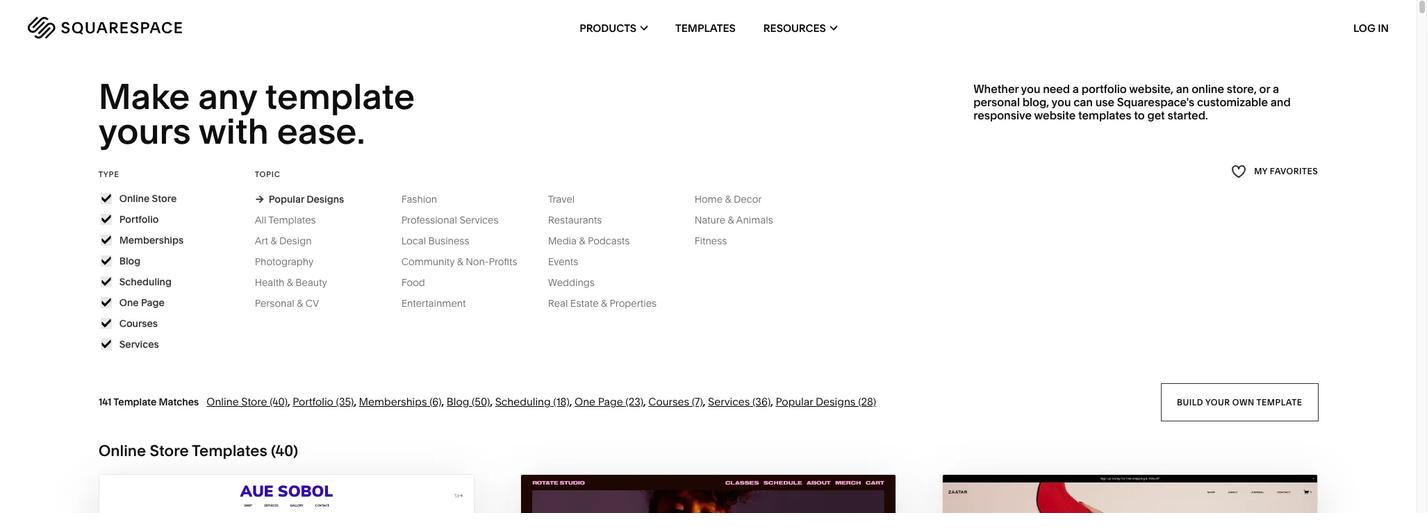 Task type: describe. For each thing, give the bounding box(es) containing it.
all
[[255, 214, 266, 226]]

build your own template button
[[1161, 383, 1318, 422]]

141 template matches
[[98, 396, 199, 408]]

1 vertical spatial blog
[[447, 395, 469, 408]]

nature & animals link
[[695, 214, 787, 226]]

animals
[[736, 214, 773, 226]]

podcasts
[[588, 235, 630, 247]]

fashion
[[401, 193, 437, 206]]

my favorites link
[[1231, 162, 1318, 181]]

1 , from the left
[[288, 395, 290, 408]]

build
[[1177, 397, 1203, 407]]

(50)
[[472, 395, 490, 408]]

art
[[255, 235, 268, 247]]

log             in
[[1353, 21, 1389, 34]]

& for decor
[[725, 193, 731, 206]]

make any template yours with ease.
[[98, 75, 422, 153]]

your
[[1205, 397, 1230, 407]]

own
[[1232, 397, 1254, 407]]

0 vertical spatial blog
[[119, 255, 140, 267]]

1 horizontal spatial one
[[575, 395, 595, 408]]

blog,
[[1023, 95, 1049, 109]]

online
[[1192, 82, 1224, 96]]

online store
[[119, 192, 177, 205]]

favorites
[[1270, 166, 1318, 177]]

entertainment
[[401, 297, 466, 310]]

health
[[255, 276, 284, 289]]

1 horizontal spatial templates
[[268, 214, 316, 226]]

aue sobol image
[[99, 475, 474, 513]]

0 vertical spatial page
[[141, 297, 165, 309]]

professional services link
[[401, 214, 512, 226]]

whether
[[974, 82, 1019, 96]]

personal & cv
[[255, 297, 319, 310]]

one page
[[119, 297, 165, 309]]

online store (40) link
[[207, 395, 288, 408]]

to
[[1134, 109, 1145, 122]]

an
[[1176, 82, 1189, 96]]

restaurants
[[548, 214, 602, 226]]

1 horizontal spatial page
[[598, 395, 623, 408]]

make
[[98, 75, 190, 118]]

website,
[[1129, 82, 1174, 96]]

personal
[[974, 95, 1020, 109]]

2 horizontal spatial services
[[708, 395, 750, 408]]

properties
[[610, 297, 657, 310]]

courses (7) link
[[648, 395, 703, 408]]

0 vertical spatial memberships
[[119, 234, 184, 246]]

profits
[[489, 256, 517, 268]]

online store templates ( 40 )
[[98, 442, 298, 460]]

templates
[[1078, 109, 1131, 122]]

media
[[548, 235, 577, 247]]

website
[[1034, 109, 1076, 122]]

4 , from the left
[[490, 395, 493, 408]]

home
[[695, 193, 723, 206]]

zaatar element
[[943, 475, 1318, 513]]

store for online store (40) , portfolio (35) , memberships (6) , blog (50) , scheduling (18) , one page (23) , courses (7) , services (36) , popular designs (28)
[[241, 395, 267, 408]]

& for animals
[[728, 214, 734, 226]]

2 a from the left
[[1273, 82, 1279, 96]]

aue sobol element
[[99, 475, 474, 513]]

2 vertical spatial templates
[[192, 442, 267, 460]]

1 horizontal spatial courses
[[648, 395, 689, 408]]

0 horizontal spatial courses
[[119, 317, 158, 330]]

0 horizontal spatial you
[[1021, 82, 1040, 96]]

media & podcasts
[[548, 235, 630, 247]]

real
[[548, 297, 568, 310]]

40
[[275, 442, 293, 460]]

travel
[[548, 193, 575, 206]]

whether you need a portfolio website, an online store, or a personal blog, you can use squarespace's customizable and responsive website templates to get started.
[[974, 82, 1291, 122]]

with
[[198, 110, 269, 153]]

restaurants link
[[548, 214, 616, 226]]

0 vertical spatial designs
[[307, 193, 344, 206]]

resources button
[[763, 0, 837, 56]]

1 horizontal spatial scheduling
[[495, 395, 551, 408]]

nature
[[695, 214, 725, 226]]

log
[[1353, 21, 1375, 34]]

3 , from the left
[[442, 395, 444, 408]]

& for design
[[271, 235, 277, 247]]

design
[[279, 235, 312, 247]]

get
[[1147, 109, 1165, 122]]

popular designs (28) link
[[776, 395, 876, 408]]

professional services
[[401, 214, 499, 226]]

one page (23) link
[[575, 395, 643, 408]]

or
[[1259, 82, 1270, 96]]

use
[[1095, 95, 1114, 109]]

home & decor
[[695, 193, 762, 206]]

community
[[401, 256, 455, 268]]

in
[[1378, 21, 1389, 34]]

home & decor link
[[695, 193, 776, 206]]

art & design
[[255, 235, 312, 247]]

5 , from the left
[[570, 395, 572, 408]]

2 horizontal spatial templates
[[675, 21, 736, 34]]

template inside button
[[1256, 397, 1302, 407]]

popular designs link
[[255, 193, 344, 206]]

rotate element
[[521, 475, 896, 513]]

type
[[98, 169, 119, 179]]

yours
[[98, 110, 191, 153]]

online store (40) , portfolio (35) , memberships (6) , blog (50) , scheduling (18) , one page (23) , courses (7) , services (36) , popular designs (28)
[[207, 395, 876, 408]]

store,
[[1227, 82, 1257, 96]]

decor
[[734, 193, 762, 206]]

events link
[[548, 256, 592, 268]]

(6)
[[429, 395, 442, 408]]

can
[[1074, 95, 1093, 109]]

started.
[[1168, 109, 1208, 122]]

my favorites
[[1254, 166, 1318, 177]]



Task type: locate. For each thing, give the bounding box(es) containing it.
0 horizontal spatial a
[[1073, 82, 1079, 96]]

1 a from the left
[[1073, 82, 1079, 96]]

1 vertical spatial template
[[1256, 397, 1302, 407]]

template inside make any template yours with ease.
[[265, 75, 415, 118]]

non-
[[466, 256, 489, 268]]

all templates link
[[255, 214, 330, 226]]

& right the health
[[287, 276, 293, 289]]

& for non-
[[457, 256, 463, 268]]

online right matches
[[207, 395, 239, 408]]

& right home at top
[[725, 193, 731, 206]]

a right need
[[1073, 82, 1079, 96]]

build your own template
[[1177, 397, 1302, 407]]

zaatar image
[[943, 475, 1318, 513]]

community & non-profits link
[[401, 256, 531, 268]]

a
[[1073, 82, 1079, 96], [1273, 82, 1279, 96]]

squarespace logo link
[[28, 17, 300, 39]]

template
[[265, 75, 415, 118], [1256, 397, 1302, 407]]

, left scheduling (18) link
[[490, 395, 493, 408]]

(
[[271, 442, 275, 460]]

1 horizontal spatial services
[[460, 214, 499, 226]]

designs left the "(28)"
[[816, 395, 856, 408]]

0 horizontal spatial scheduling
[[119, 276, 172, 288]]

0 horizontal spatial designs
[[307, 193, 344, 206]]

popular up all templates
[[269, 193, 304, 206]]

8 , from the left
[[771, 395, 773, 408]]

matches
[[159, 396, 199, 408]]

blog up one page
[[119, 255, 140, 267]]

memberships down online store
[[119, 234, 184, 246]]

you left need
[[1021, 82, 1040, 96]]

entertainment link
[[401, 297, 480, 310]]

portfolio left (35)
[[293, 395, 333, 408]]

0 vertical spatial popular
[[269, 193, 304, 206]]

6 , from the left
[[643, 395, 646, 408]]

courses
[[119, 317, 158, 330], [648, 395, 689, 408]]

1 vertical spatial templates
[[268, 214, 316, 226]]

memberships
[[119, 234, 184, 246], [359, 395, 427, 408]]

141
[[98, 396, 111, 408]]

my
[[1254, 166, 1268, 177]]

log             in link
[[1353, 21, 1389, 34]]

scheduling (18) link
[[495, 395, 570, 408]]

, left the memberships (6) link
[[354, 395, 357, 408]]

community & non-profits
[[401, 256, 517, 268]]

0 horizontal spatial services
[[119, 338, 159, 351]]

& right art
[[271, 235, 277, 247]]

portfolio (35) link
[[293, 395, 354, 408]]

, left courses (7) link
[[643, 395, 646, 408]]

blog
[[119, 255, 140, 267], [447, 395, 469, 408]]

courses down one page
[[119, 317, 158, 330]]

1 vertical spatial page
[[598, 395, 623, 408]]

fitness
[[695, 235, 727, 247]]

any
[[198, 75, 257, 118]]

1 horizontal spatial you
[[1052, 95, 1071, 109]]

real estate & properties
[[548, 297, 657, 310]]

fitness link
[[695, 235, 741, 247]]

local
[[401, 235, 426, 247]]

0 vertical spatial portfolio
[[119, 213, 159, 226]]

online for online store (40) , portfolio (35) , memberships (6) , blog (50) , scheduling (18) , one page (23) , courses (7) , services (36) , popular designs (28)
[[207, 395, 239, 408]]

2 vertical spatial store
[[150, 442, 189, 460]]

0 vertical spatial online
[[119, 192, 150, 205]]

1 vertical spatial designs
[[816, 395, 856, 408]]

online for online store templates ( 40 )
[[98, 442, 146, 460]]

resources
[[763, 21, 826, 34]]

1 vertical spatial services
[[119, 338, 159, 351]]

events
[[548, 256, 578, 268]]

store for online store templates ( 40 )
[[150, 442, 189, 460]]

photography
[[255, 256, 314, 268]]

(36)
[[752, 395, 771, 408]]

2 , from the left
[[354, 395, 357, 408]]

rotate image
[[521, 475, 896, 513]]

1 horizontal spatial designs
[[816, 395, 856, 408]]

, left "blog (50)" link
[[442, 395, 444, 408]]

0 horizontal spatial memberships
[[119, 234, 184, 246]]

, left the portfolio (35) link on the left
[[288, 395, 290, 408]]

scheduling up one page
[[119, 276, 172, 288]]

courses left (7) on the left bottom of page
[[648, 395, 689, 408]]

health & beauty link
[[255, 276, 341, 289]]

products button
[[580, 0, 648, 56]]

portfolio
[[1082, 82, 1127, 96]]

scheduling left (18)
[[495, 395, 551, 408]]

1 vertical spatial portfolio
[[293, 395, 333, 408]]

food
[[401, 276, 425, 289]]

&
[[725, 193, 731, 206], [728, 214, 734, 226], [271, 235, 277, 247], [579, 235, 585, 247], [457, 256, 463, 268], [287, 276, 293, 289], [297, 297, 303, 310], [601, 297, 607, 310]]

designs up all templates link
[[307, 193, 344, 206]]

0 horizontal spatial page
[[141, 297, 165, 309]]

nature & animals
[[695, 214, 773, 226]]

& for cv
[[297, 297, 303, 310]]

portfolio down online store
[[119, 213, 159, 226]]

and
[[1271, 95, 1291, 109]]

online down template
[[98, 442, 146, 460]]

1 vertical spatial one
[[575, 395, 595, 408]]

weddings
[[548, 276, 595, 289]]

, left services (36) link
[[703, 395, 706, 408]]

online for online store
[[119, 192, 150, 205]]

0 vertical spatial courses
[[119, 317, 158, 330]]

0 vertical spatial one
[[119, 297, 139, 309]]

services right (7) on the left bottom of page
[[708, 395, 750, 408]]

(23)
[[626, 395, 643, 408]]

squarespace logo image
[[28, 17, 182, 39]]

)
[[293, 442, 298, 460]]

0 vertical spatial templates
[[675, 21, 736, 34]]

, left one page (23) link
[[570, 395, 572, 408]]

templates link
[[675, 0, 736, 56]]

0 horizontal spatial one
[[119, 297, 139, 309]]

1 horizontal spatial portfolio
[[293, 395, 333, 408]]

blog (50) link
[[447, 395, 490, 408]]

1 vertical spatial courses
[[648, 395, 689, 408]]

1 horizontal spatial popular
[[776, 395, 813, 408]]

0 horizontal spatial popular
[[269, 193, 304, 206]]

need
[[1043, 82, 1070, 96]]

local business
[[401, 235, 469, 247]]

squarespace's
[[1117, 95, 1195, 109]]

customizable
[[1197, 95, 1268, 109]]

(18)
[[553, 395, 570, 408]]

1 vertical spatial scheduling
[[495, 395, 551, 408]]

& left cv
[[297, 297, 303, 310]]

1 vertical spatial store
[[241, 395, 267, 408]]

1 vertical spatial memberships
[[359, 395, 427, 408]]

services down one page
[[119, 338, 159, 351]]

0 horizontal spatial templates
[[192, 442, 267, 460]]

estate
[[570, 297, 599, 310]]

, left the 'popular designs (28)' link
[[771, 395, 773, 408]]

0 vertical spatial services
[[460, 214, 499, 226]]

0 horizontal spatial template
[[265, 75, 415, 118]]

0 horizontal spatial blog
[[119, 255, 140, 267]]

& for podcasts
[[579, 235, 585, 247]]

(28)
[[858, 395, 876, 408]]

2 vertical spatial online
[[98, 442, 146, 460]]

all templates
[[255, 214, 316, 226]]

1 horizontal spatial a
[[1273, 82, 1279, 96]]

0 vertical spatial scheduling
[[119, 276, 172, 288]]

1 vertical spatial online
[[207, 395, 239, 408]]

0 vertical spatial store
[[152, 192, 177, 205]]

popular right "(36)"
[[776, 395, 813, 408]]

art & design link
[[255, 235, 325, 247]]

1 horizontal spatial template
[[1256, 397, 1302, 407]]

(35)
[[336, 395, 354, 408]]

you left the can
[[1052, 95, 1071, 109]]

professional
[[401, 214, 457, 226]]

products
[[580, 21, 637, 34]]

2 vertical spatial services
[[708, 395, 750, 408]]

0 horizontal spatial portfolio
[[119, 213, 159, 226]]

responsive
[[974, 109, 1032, 122]]

cv
[[305, 297, 319, 310]]

personal
[[255, 297, 294, 310]]

template
[[113, 396, 157, 408]]

1 horizontal spatial memberships
[[359, 395, 427, 408]]

& left non-
[[457, 256, 463, 268]]

7 , from the left
[[703, 395, 706, 408]]

services up business
[[460, 214, 499, 226]]

popular designs
[[269, 193, 344, 206]]

a right or
[[1273, 82, 1279, 96]]

store for online store
[[152, 192, 177, 205]]

online down yours in the top of the page
[[119, 192, 150, 205]]

local business link
[[401, 235, 483, 247]]

& right the nature
[[728, 214, 734, 226]]

memberships left (6)
[[359, 395, 427, 408]]

(40)
[[270, 395, 288, 408]]

designs
[[307, 193, 344, 206], [816, 395, 856, 408]]

0 vertical spatial template
[[265, 75, 415, 118]]

1 vertical spatial popular
[[776, 395, 813, 408]]

& right media at the left top of page
[[579, 235, 585, 247]]

& for beauty
[[287, 276, 293, 289]]

1 horizontal spatial blog
[[447, 395, 469, 408]]

blog right (6)
[[447, 395, 469, 408]]

topic
[[255, 169, 280, 179]]

,
[[288, 395, 290, 408], [354, 395, 357, 408], [442, 395, 444, 408], [490, 395, 493, 408], [570, 395, 572, 408], [643, 395, 646, 408], [703, 395, 706, 408], [771, 395, 773, 408]]

services (36) link
[[708, 395, 771, 408]]

& right 'estate'
[[601, 297, 607, 310]]



Task type: vqa. For each thing, say whether or not it's contained in the screenshot.
the middle Templates
yes



